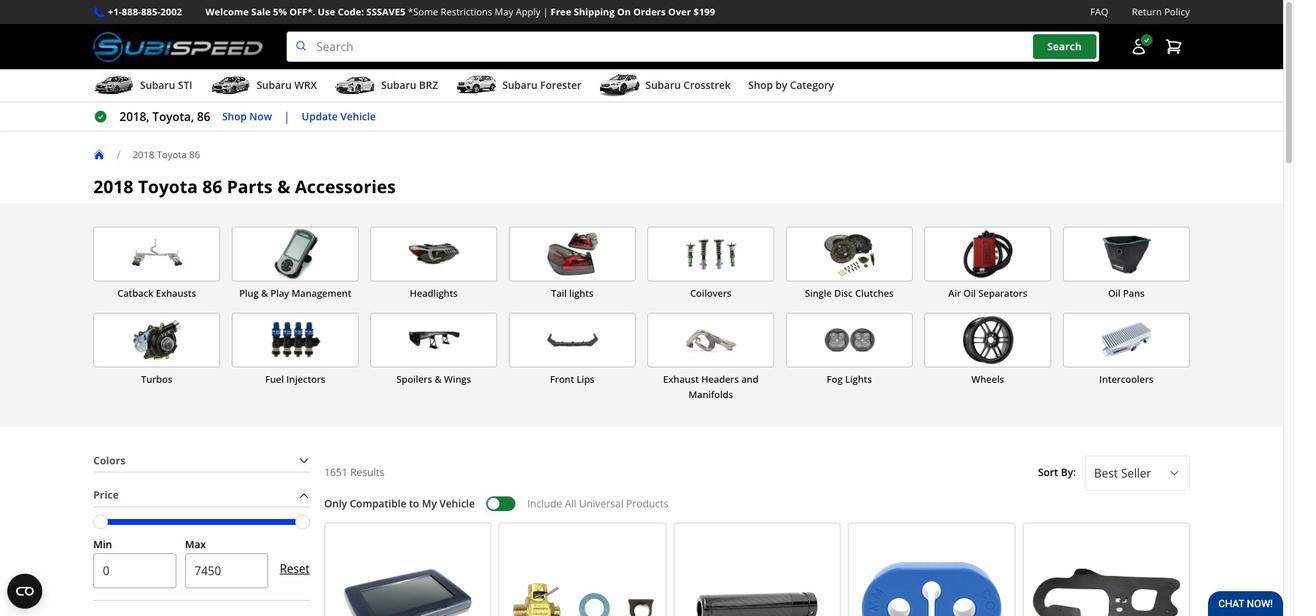 Task type: locate. For each thing, give the bounding box(es) containing it.
+1-
[[108, 5, 122, 18]]

shop inside "dropdown button"
[[749, 78, 773, 92]]

shipping
[[574, 5, 615, 18]]

maximum slider
[[295, 515, 310, 530]]

2018 toyota 86 parts & accessories
[[93, 174, 396, 199]]

subaru brz
[[381, 78, 438, 92]]

vehicle right my
[[440, 497, 475, 511]]

subaru wrx button
[[210, 72, 317, 102]]

headlights
[[410, 287, 458, 300]]

minimum slider
[[93, 515, 108, 530]]

plug & play management
[[239, 287, 352, 300]]

| left the 'free'
[[543, 5, 549, 18]]

single
[[806, 287, 832, 300]]

a subaru forester thumbnail image image
[[456, 75, 497, 96]]

oil inside air oil separators button
[[964, 287, 977, 300]]

86 for 2018 toyota 86
[[189, 148, 200, 161]]

2002
[[161, 5, 182, 18]]

2018 right the /
[[133, 148, 154, 161]]

+1-888-885-2002 link
[[108, 4, 182, 20]]

1 vertical spatial toyota
[[138, 174, 198, 199]]

shop left 'now'
[[222, 109, 247, 123]]

sale
[[251, 5, 271, 18]]

0 vertical spatial shop
[[749, 78, 773, 92]]

86 down toyota,
[[189, 148, 200, 161]]

1 subaru from the left
[[140, 78, 175, 92]]

0 horizontal spatial shop
[[222, 109, 247, 123]]

subaru left crosstrek
[[646, 78, 681, 92]]

& right parts
[[277, 174, 291, 199]]

86 right toyota,
[[197, 109, 211, 125]]

oil left pans
[[1109, 287, 1121, 300]]

1 oil from the left
[[964, 287, 977, 300]]

& left "wings"
[[435, 373, 442, 386]]

0 vertical spatial &
[[277, 174, 291, 199]]

86 for 2018 toyota 86 parts & accessories
[[202, 174, 223, 199]]

subaru for subaru wrx
[[257, 78, 292, 92]]

2 oil from the left
[[1109, 287, 1121, 300]]

vehicle
[[341, 109, 376, 123], [440, 497, 475, 511]]

subaru left forester
[[503, 78, 538, 92]]

2018 for 2018 toyota 86 parts & accessories
[[93, 174, 133, 199]]

tail
[[551, 287, 567, 300]]

toyota
[[157, 148, 187, 161], [138, 174, 198, 199]]

vehicle down a subaru brz thumbnail image
[[341, 109, 376, 123]]

0 vertical spatial 86
[[197, 109, 211, 125]]

update vehicle button
[[302, 109, 376, 125]]

all
[[565, 497, 577, 511]]

fumoto quick engine oil drain valve - 2015-2022 wrx / 2013+ fr-s / brz / 86 image
[[506, 530, 660, 616]]

intercoolers image
[[1064, 314, 1190, 367]]

min
[[93, 538, 112, 552]]

include
[[528, 497, 563, 511]]

2018 toyota 86 link
[[133, 148, 212, 161]]

fog
[[827, 373, 843, 386]]

subaru brz button
[[335, 72, 438, 102]]

|
[[543, 5, 549, 18], [284, 109, 290, 125]]

0 vertical spatial |
[[543, 5, 549, 18]]

1 vertical spatial |
[[284, 109, 290, 125]]

wrx
[[295, 78, 317, 92]]

now
[[250, 109, 272, 123]]

subaru for subaru forester
[[503, 78, 538, 92]]

2018 down the /
[[93, 174, 133, 199]]

2018
[[133, 148, 154, 161], [93, 174, 133, 199]]

86 left parts
[[202, 174, 223, 199]]

subaru crosstrek
[[646, 78, 731, 92]]

play
[[271, 287, 289, 300]]

front lips image
[[510, 314, 635, 367]]

1 vertical spatial &
[[261, 287, 268, 300]]

1 horizontal spatial oil
[[1109, 287, 1121, 300]]

welcome sale 5% off*. use code: sssave5 *some restrictions may apply | free shipping on orders over $199
[[206, 5, 716, 18]]

off*.
[[290, 5, 316, 18]]

5 subaru from the left
[[646, 78, 681, 92]]

toyota down 2018 toyota 86
[[138, 174, 198, 199]]

1 horizontal spatial vehicle
[[440, 497, 475, 511]]

oil pans image
[[1064, 228, 1190, 281]]

1 horizontal spatial shop
[[749, 78, 773, 92]]

search button
[[1033, 35, 1097, 59]]

products
[[627, 497, 669, 511]]

subaru sti
[[140, 78, 193, 92]]

fog lights
[[827, 373, 873, 386]]

oil right air
[[964, 287, 977, 300]]

plug & play management image
[[233, 228, 358, 281]]

2 vertical spatial &
[[435, 373, 442, 386]]

oil inside oil pans "button"
[[1109, 287, 1121, 300]]

price
[[93, 488, 119, 502]]

shop for shop by category
[[749, 78, 773, 92]]

4 subaru from the left
[[503, 78, 538, 92]]

brz
[[419, 78, 438, 92]]

include all universal products
[[528, 497, 669, 511]]

clutches
[[856, 287, 894, 300]]

0 vertical spatial vehicle
[[341, 109, 376, 123]]

wheels image
[[926, 314, 1051, 367]]

reset
[[280, 561, 310, 577]]

toyota for 2018 toyota 86
[[157, 148, 187, 161]]

a subaru brz thumbnail image image
[[335, 75, 376, 96]]

subaru left "wrx"
[[257, 78, 292, 92]]

results
[[351, 466, 385, 480]]

0 vertical spatial toyota
[[157, 148, 187, 161]]

cobb urethane exhaust hangers - 2015+ wrx / 2015+ sti / 2013+ fr-s / brz image
[[855, 530, 1009, 616]]

2 horizontal spatial &
[[435, 373, 442, 386]]

policy
[[1165, 5, 1191, 18]]

oil pans
[[1109, 287, 1145, 300]]

price button
[[93, 485, 310, 507]]

2 subaru from the left
[[257, 78, 292, 92]]

lips
[[577, 373, 595, 386]]

shop left by
[[749, 78, 773, 92]]

use
[[318, 5, 335, 18]]

headlights image
[[371, 228, 497, 281]]

coilovers
[[691, 287, 732, 300]]

1 vertical spatial shop
[[222, 109, 247, 123]]

air oil separators image
[[926, 228, 1051, 281]]

0 horizontal spatial |
[[284, 109, 290, 125]]

apply
[[516, 5, 541, 18]]

| right 'now'
[[284, 109, 290, 125]]

subaru left sti
[[140, 78, 175, 92]]

on
[[617, 5, 631, 18]]

1 vertical spatial 86
[[189, 148, 200, 161]]

welcome
[[206, 5, 249, 18]]

subaru for subaru sti
[[140, 78, 175, 92]]

colors button
[[93, 450, 310, 472]]

toyota down toyota,
[[157, 148, 187, 161]]

3 subaru from the left
[[381, 78, 417, 92]]

1 vertical spatial vehicle
[[440, 497, 475, 511]]

& left play
[[261, 287, 268, 300]]

wings
[[444, 373, 471, 386]]

air oil separators button
[[925, 227, 1052, 301]]

subaru forester
[[503, 78, 582, 92]]

home image
[[93, 149, 105, 161]]

subaru for subaru brz
[[381, 78, 417, 92]]

parts
[[227, 174, 273, 199]]

Max text field
[[185, 554, 268, 589]]

code:
[[338, 5, 364, 18]]

0 horizontal spatial &
[[261, 287, 268, 300]]

0 vertical spatial 2018
[[133, 148, 154, 161]]

compatible
[[350, 497, 407, 511]]

fuel injectors
[[265, 373, 326, 386]]

air oil separators
[[949, 287, 1028, 300]]

2018 toyota 86
[[133, 148, 200, 161]]

wheels button
[[925, 313, 1052, 403]]

open widget image
[[7, 574, 42, 609]]

0 horizontal spatial oil
[[964, 287, 977, 300]]

air
[[949, 287, 962, 300]]

coilovers image
[[649, 228, 774, 281]]

1 vertical spatial 2018
[[93, 174, 133, 199]]

spoilers & wings button
[[371, 313, 498, 403]]

openflash tuning tablet oft 2.0 version 2 - 2013-2016 scion frs / 2013-2022 subaru brz / toyota 86 image
[[331, 530, 485, 616]]

& for plug
[[261, 287, 268, 300]]

toyota for 2018 toyota 86 parts & accessories
[[138, 174, 198, 199]]

0 horizontal spatial vehicle
[[341, 109, 376, 123]]

subaru left brz
[[381, 78, 417, 92]]

universal
[[579, 497, 624, 511]]

2018, toyota, 86
[[120, 109, 211, 125]]

2 vertical spatial 86
[[202, 174, 223, 199]]

by:
[[1062, 466, 1077, 480]]

885-
[[141, 5, 161, 18]]

front lips button
[[509, 313, 636, 403]]

fuel
[[265, 373, 284, 386]]

orders
[[634, 5, 666, 18]]

oil pans button
[[1064, 227, 1191, 301]]

2018,
[[120, 109, 150, 125]]



Task type: describe. For each thing, give the bounding box(es) containing it.
exhaust
[[664, 373, 699, 386]]

to
[[409, 497, 420, 511]]

catback
[[117, 287, 153, 300]]

fog lights button
[[786, 313, 913, 403]]

return policy
[[1133, 5, 1191, 18]]

headlights button
[[371, 227, 498, 301]]

plug
[[239, 287, 259, 300]]

catback exhausts image
[[94, 228, 220, 281]]

and
[[742, 373, 759, 386]]

shop by category button
[[749, 72, 835, 102]]

may
[[495, 5, 514, 18]]

catback exhausts button
[[93, 227, 220, 301]]

only compatible to my vehicle
[[325, 497, 475, 511]]

$199
[[694, 5, 716, 18]]

turbos image
[[94, 314, 220, 367]]

colors
[[93, 453, 125, 467]]

1651 results
[[325, 466, 385, 480]]

+1-888-885-2002
[[108, 5, 182, 18]]

forester
[[541, 78, 582, 92]]

shop for shop now
[[222, 109, 247, 123]]

disc
[[835, 287, 853, 300]]

accessories
[[295, 174, 396, 199]]

5%
[[273, 5, 287, 18]]

update vehicle
[[302, 109, 376, 123]]

tail lights
[[551, 287, 594, 300]]

spoilers & wings
[[397, 373, 471, 386]]

sort by:
[[1039, 466, 1077, 480]]

fuel injectors image
[[233, 314, 358, 367]]

Min text field
[[93, 554, 176, 589]]

reset button
[[280, 552, 310, 587]]

a subaru crosstrek thumbnail image image
[[599, 75, 640, 96]]

tail lights button
[[509, 227, 636, 301]]

restrictions
[[441, 5, 493, 18]]

plug & play management button
[[232, 227, 359, 301]]

category
[[791, 78, 835, 92]]

lights
[[570, 287, 594, 300]]

shop now link
[[222, 109, 272, 125]]

a subaru sti thumbnail image image
[[93, 75, 134, 96]]

olm signature series ebrake handle (black carbon w/ black) - 2015-2021 subaru wrx / sti / 2013-2021 scion fr-s / subaru brz / toyota 86 / 2014-2018 forester / 2013-2017 crosstrek image
[[680, 530, 835, 616]]

only
[[325, 497, 347, 511]]

subaru sti button
[[93, 72, 193, 102]]

single disc clutches
[[806, 287, 894, 300]]

update
[[302, 109, 338, 123]]

2018 for 2018 toyota 86
[[133, 148, 154, 161]]

wheels
[[972, 373, 1005, 386]]

search
[[1048, 40, 1083, 54]]

exhaust headers and manifolds
[[664, 373, 759, 402]]

turbos
[[141, 373, 173, 386]]

1 horizontal spatial &
[[277, 174, 291, 199]]

*some
[[408, 5, 438, 18]]

/
[[117, 147, 121, 163]]

faq link
[[1091, 4, 1109, 20]]

vehicle inside "button"
[[341, 109, 376, 123]]

toyota,
[[153, 109, 194, 125]]

coilovers button
[[648, 227, 775, 301]]

front lips
[[550, 373, 595, 386]]

manifolds
[[689, 388, 734, 402]]

button image
[[1131, 38, 1148, 56]]

spoilers
[[397, 373, 433, 386]]

select... image
[[1170, 467, 1181, 479]]

single disc clutches button
[[786, 227, 913, 301]]

turbos button
[[93, 313, 220, 403]]

single disc clutches image
[[787, 228, 913, 281]]

exhaust headers and manifolds button
[[648, 313, 775, 403]]

faq
[[1091, 5, 1109, 18]]

subaru wrx
[[257, 78, 317, 92]]

my
[[422, 497, 437, 511]]

fr-s / brz / 86 passenger side tail light gasket rh image
[[1030, 530, 1184, 616]]

spoilers & wings image
[[371, 314, 497, 367]]

1651
[[325, 466, 348, 480]]

intercoolers button
[[1064, 313, 1191, 403]]

sssave5
[[367, 5, 406, 18]]

subispeed logo image
[[93, 31, 263, 62]]

separators
[[979, 287, 1028, 300]]

intercoolers
[[1100, 373, 1154, 386]]

tail lights image
[[510, 228, 635, 281]]

a subaru wrx thumbnail image image
[[210, 75, 251, 96]]

subaru for subaru crosstrek
[[646, 78, 681, 92]]

& for spoilers
[[435, 373, 442, 386]]

exhausts
[[156, 287, 196, 300]]

exhaust headers and manifolds image
[[649, 314, 774, 367]]

fuel injectors button
[[232, 313, 359, 403]]

return policy link
[[1133, 4, 1191, 20]]

1 horizontal spatial |
[[543, 5, 549, 18]]

fog lights image
[[787, 314, 913, 367]]

headers
[[702, 373, 739, 386]]

86 for 2018, toyota, 86
[[197, 109, 211, 125]]

crosstrek
[[684, 78, 731, 92]]

Select... button
[[1085, 456, 1191, 491]]

search input field
[[287, 31, 1100, 62]]

catback exhausts
[[117, 287, 196, 300]]

by
[[776, 78, 788, 92]]



